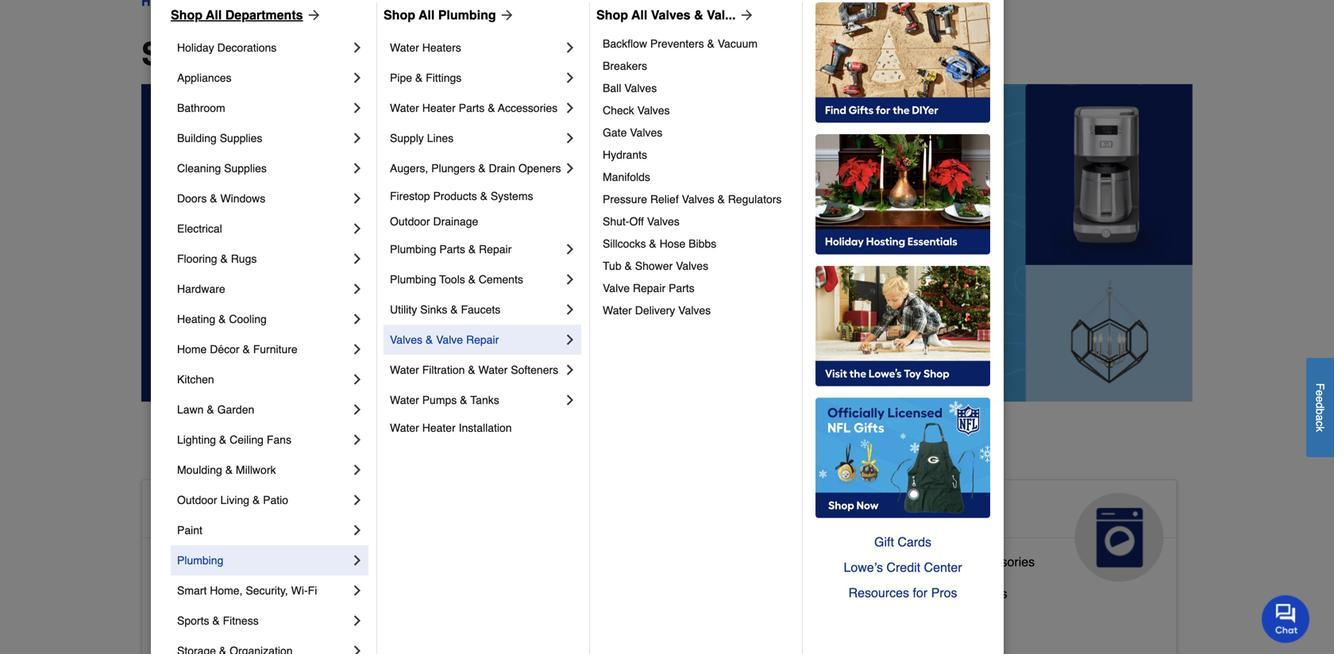 Task type: locate. For each thing, give the bounding box(es) containing it.
& inside utility sinks & faucets link
[[451, 303, 458, 316]]

water heaters
[[390, 41, 461, 54]]

augers,
[[390, 162, 428, 175]]

1 horizontal spatial outdoor
[[390, 215, 430, 228]]

lines
[[427, 132, 454, 145]]

arrow right image
[[303, 7, 322, 23], [496, 7, 515, 23], [736, 7, 755, 23]]

repair down outdoor drainage link
[[479, 243, 512, 256]]

0 vertical spatial valve
[[603, 282, 630, 295]]

1 vertical spatial valve
[[436, 334, 463, 346]]

smart home, security, wi-fi
[[177, 585, 317, 597]]

repair for plumbing parts & repair
[[479, 243, 512, 256]]

backflow
[[603, 37, 647, 50]]

& inside water heater parts & accessories link
[[488, 102, 495, 114]]

accessible home image
[[367, 493, 456, 582]]

& inside sports & fitness link
[[212, 615, 220, 628]]

valves & valve repair link
[[390, 325, 562, 355]]

moulding
[[177, 464, 222, 477]]

chevron right image for heating & cooling
[[350, 311, 365, 327]]

water left pumps
[[390, 394, 419, 407]]

0 vertical spatial heater
[[422, 102, 456, 114]]

chevron right image for plumbing
[[350, 553, 365, 569]]

plumbing for plumbing parts & repair
[[390, 243, 436, 256]]

& right tub
[[625, 260, 632, 272]]

furniture inside "home décor & furniture" link
[[253, 343, 298, 356]]

0 horizontal spatial outdoor
[[177, 494, 217, 507]]

2 vertical spatial supplies
[[565, 580, 614, 595]]

0 vertical spatial outdoor
[[390, 215, 430, 228]]

e up b
[[1314, 396, 1327, 403]]

pumps
[[422, 394, 457, 407]]

3 arrow right image from the left
[[736, 7, 755, 23]]

valves up gate valves
[[638, 104, 670, 117]]

& inside valves & valve repair link
[[426, 334, 433, 346]]

fittings
[[426, 71, 462, 84]]

& right pipe
[[415, 71, 423, 84]]

supplies up houses,
[[565, 580, 614, 595]]

supplies for livestock supplies
[[565, 580, 614, 595]]

holiday decorations link
[[177, 33, 350, 63]]

plumbing up smart
[[177, 555, 224, 567]]

lowe's credit center link
[[816, 555, 991, 581]]

0 vertical spatial accessories
[[498, 102, 558, 114]]

& inside "water filtration & water softeners" link
[[468, 364, 476, 377]]

outdoor drainage link
[[390, 209, 578, 234]]

1 arrow right image from the left
[[303, 7, 322, 23]]

valves down check valves
[[630, 126, 663, 139]]

water down water pumps & tanks
[[390, 422, 419, 435]]

augers, plungers & drain openers link
[[390, 153, 562, 184]]

chevron right image for cleaning supplies
[[350, 160, 365, 176]]

accessories up chillers
[[967, 555, 1035, 570]]

animal & pet care link
[[496, 481, 823, 582]]

& inside pet beds, houses, & furniture link
[[618, 612, 626, 627]]

e up the d
[[1314, 390, 1327, 396]]

outdoor for outdoor drainage
[[390, 215, 430, 228]]

bathroom up building at the left of the page
[[177, 102, 225, 114]]

& left hose
[[649, 238, 657, 250]]

appliances
[[177, 71, 232, 84], [863, 500, 982, 525]]

all for departments
[[206, 8, 222, 22]]

plumbing parts & repair
[[390, 243, 512, 256]]

doors
[[177, 192, 207, 205]]

arrow right image inside shop all departments link
[[303, 7, 322, 23]]

1 vertical spatial pet
[[509, 612, 528, 627]]

accessories down pipe & fittings link
[[498, 102, 558, 114]]

cleaning supplies
[[177, 162, 267, 175]]

supply lines link
[[390, 123, 562, 153]]

furniture
[[253, 343, 298, 356], [630, 612, 681, 627]]

visit the lowe's toy shop. image
[[816, 266, 991, 387]]

water inside water heater installation link
[[390, 422, 419, 435]]

doors & windows
[[177, 192, 266, 205]]

chevron right image for flooring & rugs
[[350, 251, 365, 267]]

shop
[[141, 36, 221, 72]]

chevron right image
[[350, 40, 365, 56], [350, 70, 365, 86], [562, 100, 578, 116], [562, 130, 578, 146], [562, 160, 578, 176], [350, 191, 365, 207], [562, 242, 578, 257], [350, 251, 365, 267], [562, 272, 578, 288], [562, 302, 578, 318], [350, 342, 365, 357], [562, 362, 578, 378], [562, 392, 578, 408], [350, 402, 365, 418], [350, 432, 365, 448], [350, 462, 365, 478], [350, 493, 365, 508], [350, 523, 365, 539], [350, 583, 365, 599]]

chat invite button image
[[1262, 595, 1311, 644]]

appliances link down 'decorations'
[[177, 63, 350, 93]]

1 e from the top
[[1314, 390, 1327, 396]]

0 horizontal spatial furniture
[[253, 343, 298, 356]]

0 vertical spatial pet
[[611, 500, 646, 525]]

& inside firestop products & systems link
[[480, 190, 488, 203]]

& left vacuum
[[707, 37, 715, 50]]

utility sinks & faucets
[[390, 303, 501, 316]]

heater up lines
[[422, 102, 456, 114]]

& right lawn
[[207, 404, 214, 416]]

outdoor down moulding at left bottom
[[177, 494, 217, 507]]

entry
[[219, 618, 249, 633]]

chevron right image for pipe & fittings
[[562, 70, 578, 86]]

accessible home
[[155, 500, 339, 525]]

shop up water heaters
[[384, 8, 415, 22]]

0 horizontal spatial arrow right image
[[303, 7, 322, 23]]

chevron right image for moulding & millwork
[[350, 462, 365, 478]]

arrow right image for shop all plumbing
[[496, 7, 515, 23]]

departments for shop all departments
[[225, 8, 303, 22]]

water for water heater installation
[[390, 422, 419, 435]]

shop up the backflow
[[597, 8, 628, 22]]

outdoor living & patio
[[177, 494, 288, 507]]

rugs
[[231, 253, 257, 265]]

flooring & rugs link
[[177, 244, 350, 274]]

accessible up smart
[[155, 555, 216, 570]]

accessible for accessible bedroom
[[155, 587, 216, 601]]

& inside lighting & ceiling fans "link"
[[219, 434, 227, 446]]

arrow right image up vacuum
[[736, 7, 755, 23]]

& right "filtration"
[[468, 364, 476, 377]]

1 vertical spatial appliances link
[[850, 481, 1177, 582]]

& right doors
[[210, 192, 217, 205]]

& down pipe & fittings link
[[488, 102, 495, 114]]

& inside tub & shower valves link
[[625, 260, 632, 272]]

all down shop all departments link
[[229, 36, 269, 72]]

& inside pipe & fittings link
[[415, 71, 423, 84]]

0 vertical spatial appliances
[[177, 71, 232, 84]]

tub & shower valves link
[[603, 255, 791, 277]]

plumbing down 'outdoor drainage'
[[390, 243, 436, 256]]

appliances image
[[1075, 493, 1164, 582]]

2 vertical spatial repair
[[466, 334, 499, 346]]

& inside doors & windows link
[[210, 192, 217, 205]]

chevron right image for lawn & garden
[[350, 402, 365, 418]]

water inside water pumps & tanks link
[[390, 394, 419, 407]]

tub
[[603, 260, 622, 272]]

drainage
[[433, 215, 478, 228]]

& right the entry
[[252, 618, 261, 633]]

pressure
[[603, 193, 647, 206]]

& up outdoor drainage link
[[480, 190, 488, 203]]

valves & valve repair
[[390, 334, 499, 346]]

1 horizontal spatial accessories
[[967, 555, 1035, 570]]

chevron right image for water pumps & tanks
[[562, 392, 578, 408]]

water for water filtration & water softeners
[[390, 364, 419, 377]]

f e e d b a c k
[[1314, 383, 1327, 432]]

hydrants link
[[603, 144, 791, 166]]

& inside shop all valves & val... link
[[694, 8, 704, 22]]

& left the val...
[[694, 8, 704, 22]]

center
[[924, 560, 962, 575]]

utility sinks & faucets link
[[390, 295, 562, 325]]

valves up valve repair parts link
[[676, 260, 709, 272]]

valves down valve repair parts link
[[679, 304, 711, 317]]

& down accessible bedroom link
[[212, 615, 220, 628]]

heater down pumps
[[422, 422, 456, 435]]

1 horizontal spatial pet
[[611, 500, 646, 525]]

appliances up cards
[[863, 500, 982, 525]]

cleaning
[[177, 162, 221, 175]]

fi
[[308, 585, 317, 597]]

water
[[390, 41, 419, 54], [390, 102, 419, 114], [603, 304, 632, 317], [390, 364, 419, 377], [479, 364, 508, 377], [390, 394, 419, 407], [390, 422, 419, 435]]

& inside the plumbing tools & cements link
[[468, 273, 476, 286]]

all
[[206, 8, 222, 22], [419, 8, 435, 22], [632, 8, 648, 22], [229, 36, 269, 72]]

arrow right image inside shop all valves & val... link
[[736, 7, 755, 23]]

1 horizontal spatial furniture
[[630, 612, 681, 627]]

2 shop from the left
[[384, 8, 415, 22]]

1 shop from the left
[[171, 8, 203, 22]]

1 vertical spatial furniture
[[630, 612, 681, 627]]

1 vertical spatial accessories
[[967, 555, 1035, 570]]

0 vertical spatial appliances link
[[177, 63, 350, 93]]

1 vertical spatial bathroom
[[219, 555, 274, 570]]

& up shut-off valves link
[[718, 193, 725, 206]]

& right tools
[[468, 273, 476, 286]]

valve down utility sinks & faucets
[[436, 334, 463, 346]]

water left delivery
[[603, 304, 632, 317]]

houses,
[[568, 612, 614, 627]]

all for plumbing
[[419, 8, 435, 22]]

1 horizontal spatial shop
[[384, 8, 415, 22]]

bathroom link
[[177, 93, 350, 123]]

2 horizontal spatial arrow right image
[[736, 7, 755, 23]]

1 horizontal spatial valve
[[603, 282, 630, 295]]

chevron right image for water heater parts & accessories
[[562, 100, 578, 116]]

& left the pros
[[921, 587, 929, 601]]

chevron right image for smart home, security, wi-fi
[[350, 583, 365, 599]]

arrow right image up shop all departments
[[303, 7, 322, 23]]

2 horizontal spatial shop
[[597, 8, 628, 22]]

repair down faucets
[[466, 334, 499, 346]]

all up water heaters
[[419, 8, 435, 22]]

parts down tub & shower valves link
[[669, 282, 695, 295]]

pet
[[611, 500, 646, 525], [509, 612, 528, 627]]

& inside beverage & wine chillers link
[[921, 587, 929, 601]]

& inside lawn & garden link
[[207, 404, 214, 416]]

2 heater from the top
[[422, 422, 456, 435]]

chevron right image for kitchen
[[350, 372, 365, 388]]

water delivery valves link
[[603, 299, 791, 322]]

water filtration & water softeners link
[[390, 355, 562, 385]]

accessible up sports on the left bottom
[[155, 587, 216, 601]]

water left "filtration"
[[390, 364, 419, 377]]

& left drain
[[478, 162, 486, 175]]

water for water heaters
[[390, 41, 419, 54]]

0 horizontal spatial valve
[[436, 334, 463, 346]]

appliance parts & accessories link
[[863, 551, 1035, 583]]

off
[[630, 215, 644, 228]]

firestop products & systems
[[390, 190, 533, 203]]

chevron right image for outdoor living & patio
[[350, 493, 365, 508]]

& left patio
[[253, 494, 260, 507]]

chevron right image for water filtration & water softeners
[[562, 362, 578, 378]]

2 accessible from the top
[[155, 555, 216, 570]]

bathroom up smart home, security, wi-fi
[[219, 555, 274, 570]]

cements
[[479, 273, 523, 286]]

0 horizontal spatial pet
[[509, 612, 528, 627]]

1 heater from the top
[[422, 102, 456, 114]]

& right houses,
[[618, 612, 626, 627]]

1 horizontal spatial appliances
[[863, 500, 982, 525]]

chevron right image for electrical
[[350, 221, 365, 237]]

outdoor down firestop
[[390, 215, 430, 228]]

& inside the moulding & millwork link
[[225, 464, 233, 477]]

sillcocks & hose bibbs link
[[603, 233, 791, 255]]

2 arrow right image from the left
[[496, 7, 515, 23]]

1 vertical spatial departments
[[278, 36, 472, 72]]

windows
[[220, 192, 266, 205]]

0 vertical spatial departments
[[225, 8, 303, 22]]

& left tanks
[[460, 394, 468, 407]]

water filtration & water softeners
[[390, 364, 559, 377]]

shop
[[171, 8, 203, 22], [384, 8, 415, 22], [597, 8, 628, 22]]

water up supply
[[390, 102, 419, 114]]

accessible down smart
[[155, 618, 216, 633]]

kitchen
[[177, 373, 214, 386]]

accessible down moulding at left bottom
[[155, 500, 271, 525]]

repair for valves & valve repair
[[466, 334, 499, 346]]

livestock supplies link
[[509, 577, 614, 608]]

valves
[[651, 8, 691, 22], [625, 82, 657, 95], [638, 104, 670, 117], [630, 126, 663, 139], [682, 193, 715, 206], [647, 215, 680, 228], [676, 260, 709, 272], [679, 304, 711, 317], [390, 334, 423, 346]]

furniture inside pet beds, houses, & furniture link
[[630, 612, 681, 627]]

arrow right image inside shop all plumbing link
[[496, 7, 515, 23]]

& right sinks
[[451, 303, 458, 316]]

& down outdoor drainage link
[[469, 243, 476, 256]]

& left ceiling
[[219, 434, 227, 446]]

shop inside shop all valves & val... link
[[597, 8, 628, 22]]

1 horizontal spatial appliances link
[[850, 481, 1177, 582]]

& left rugs
[[220, 253, 228, 265]]

0 vertical spatial supplies
[[220, 132, 262, 145]]

all up the backflow
[[632, 8, 648, 22]]

home
[[177, 343, 207, 356], [277, 500, 339, 525], [264, 618, 298, 633]]

chevron right image
[[562, 40, 578, 56], [562, 70, 578, 86], [350, 100, 365, 116], [350, 130, 365, 146], [350, 160, 365, 176], [350, 221, 365, 237], [350, 281, 365, 297], [350, 311, 365, 327], [562, 332, 578, 348], [350, 372, 365, 388], [350, 553, 365, 569], [350, 613, 365, 629], [350, 643, 365, 655]]

water pumps & tanks
[[390, 394, 499, 407]]

1 vertical spatial outdoor
[[177, 494, 217, 507]]

pipe & fittings link
[[390, 63, 562, 93]]

arrow right image for shop all departments
[[303, 7, 322, 23]]

3 accessible from the top
[[155, 587, 216, 601]]

1 vertical spatial home
[[277, 500, 339, 525]]

1 accessible from the top
[[155, 500, 271, 525]]

supplies up windows
[[224, 162, 267, 175]]

water inside water heater parts & accessories link
[[390, 102, 419, 114]]

repair
[[479, 243, 512, 256], [633, 282, 666, 295], [466, 334, 499, 346]]

furniture down 'heating & cooling' link
[[253, 343, 298, 356]]

find gifts for the diyer. image
[[816, 2, 991, 123]]

enjoy savings year-round. no matter what you're shopping for, find what you need at a great price. image
[[141, 84, 1193, 402]]

& down sinks
[[426, 334, 433, 346]]

chevron right image for hardware
[[350, 281, 365, 297]]

resources
[[849, 586, 910, 601]]

chevron right image for building supplies
[[350, 130, 365, 146]]

& left the cooling
[[219, 313, 226, 326]]

valve
[[603, 282, 630, 295], [436, 334, 463, 346]]

e
[[1314, 390, 1327, 396], [1314, 396, 1327, 403]]

& inside 'heating & cooling' link
[[219, 313, 226, 326]]

water heater installation link
[[390, 415, 578, 441]]

0 vertical spatial furniture
[[253, 343, 298, 356]]

plumbing up utility
[[390, 273, 436, 286]]

& left millwork
[[225, 464, 233, 477]]

water up pipe
[[390, 41, 419, 54]]

3 shop from the left
[[597, 8, 628, 22]]

& up 'wine'
[[955, 555, 964, 570]]

& inside accessible entry & home link
[[252, 618, 261, 633]]

water inside water heaters link
[[390, 41, 419, 54]]

1 vertical spatial supplies
[[224, 162, 267, 175]]

1 vertical spatial heater
[[422, 422, 456, 435]]

furniture right houses,
[[630, 612, 681, 627]]

livestock
[[509, 580, 562, 595]]

supplies for building supplies
[[220, 132, 262, 145]]

4 accessible from the top
[[155, 618, 216, 633]]

credit
[[887, 560, 921, 575]]

supply lines
[[390, 132, 454, 145]]

0 horizontal spatial shop
[[171, 8, 203, 22]]

water heaters link
[[390, 33, 562, 63]]

& right animal
[[589, 500, 605, 525]]

resources for pros
[[849, 586, 958, 601]]

shut-
[[603, 215, 630, 228]]

water inside water delivery valves link
[[603, 304, 632, 317]]

arrow right image up water heaters link
[[496, 7, 515, 23]]

chevron right image for holiday decorations
[[350, 40, 365, 56]]

& inside augers, plungers & drain openers link
[[478, 162, 486, 175]]

departments for shop all departments
[[278, 36, 472, 72]]

plumbing for plumbing tools & cements
[[390, 273, 436, 286]]

repair down shower
[[633, 282, 666, 295]]

1 horizontal spatial arrow right image
[[496, 7, 515, 23]]

appliances down holiday
[[177, 71, 232, 84]]

heaters
[[422, 41, 461, 54]]

pet beds, houses, & furniture link
[[509, 608, 681, 640]]

shop inside shop all plumbing link
[[384, 8, 415, 22]]

lawn
[[177, 404, 204, 416]]

& right décor
[[243, 343, 250, 356]]

supplies for cleaning supplies
[[224, 162, 267, 175]]

all up holiday decorations at left top
[[206, 8, 222, 22]]

2 vertical spatial home
[[264, 618, 298, 633]]

1 vertical spatial appliances
[[863, 500, 982, 525]]

shop inside shop all departments link
[[171, 8, 203, 22]]

patio
[[263, 494, 288, 507]]

shut-off valves
[[603, 215, 680, 228]]

appliances link up chillers
[[850, 481, 1177, 582]]

security,
[[246, 585, 288, 597]]

care
[[509, 525, 558, 550]]

parts down cards
[[922, 555, 952, 570]]

valve down tub
[[603, 282, 630, 295]]

shop up holiday
[[171, 8, 203, 22]]

0 vertical spatial repair
[[479, 243, 512, 256]]

supplies up the cleaning supplies
[[220, 132, 262, 145]]

k
[[1314, 427, 1327, 432]]



Task type: describe. For each thing, give the bounding box(es) containing it.
accessible bedroom link
[[155, 583, 271, 615]]

plumbing up water heaters link
[[438, 8, 496, 22]]

sports & fitness link
[[177, 606, 350, 636]]

chevron right image for augers, plungers & drain openers
[[562, 160, 578, 176]]

chevron right image for doors & windows
[[350, 191, 365, 207]]

parts down pipe & fittings link
[[459, 102, 485, 114]]

chevron right image for home décor & furniture
[[350, 342, 365, 357]]

& inside backflow preventers & vacuum breakers
[[707, 37, 715, 50]]

garden
[[217, 404, 254, 416]]

installation
[[459, 422, 512, 435]]

accessible entry & home
[[155, 618, 298, 633]]

holiday hosting essentials. image
[[816, 134, 991, 255]]

pet inside animal & pet care
[[611, 500, 646, 525]]

chevron right image for utility sinks & faucets
[[562, 302, 578, 318]]

ball valves
[[603, 82, 657, 95]]

home décor & furniture link
[[177, 334, 350, 365]]

living
[[220, 494, 249, 507]]

heater for installation
[[422, 422, 456, 435]]

pros
[[932, 586, 958, 601]]

c
[[1314, 421, 1327, 427]]

accessible entry & home link
[[155, 615, 298, 647]]

systems
[[491, 190, 533, 203]]

wi-
[[291, 585, 308, 597]]

water up tanks
[[479, 364, 508, 377]]

valve repair parts
[[603, 282, 695, 295]]

0 vertical spatial home
[[177, 343, 207, 356]]

water for water delivery valves
[[603, 304, 632, 317]]

2 e from the top
[[1314, 396, 1327, 403]]

accessible for accessible entry & home
[[155, 618, 216, 633]]

sports
[[177, 615, 209, 628]]

sillcocks & hose bibbs
[[603, 238, 717, 250]]

chevron right image for valves & valve repair
[[562, 332, 578, 348]]

augers, plungers & drain openers
[[390, 162, 561, 175]]

chevron right image for sports & fitness
[[350, 613, 365, 629]]

water heater parts & accessories link
[[390, 93, 562, 123]]

shop for shop all plumbing
[[384, 8, 415, 22]]

chevron right image for lighting & ceiling fans
[[350, 432, 365, 448]]

cooling
[[229, 313, 267, 326]]

lowe's credit center
[[844, 560, 962, 575]]

building
[[177, 132, 217, 145]]

chevron right image for plumbing parts & repair
[[562, 242, 578, 257]]

lighting & ceiling fans link
[[177, 425, 350, 455]]

plumbing tools & cements
[[390, 273, 523, 286]]

smart home, security, wi-fi link
[[177, 576, 350, 606]]

wine
[[933, 587, 962, 601]]

pet inside pet beds, houses, & furniture link
[[509, 612, 528, 627]]

supply
[[390, 132, 424, 145]]

& inside animal & pet care
[[589, 500, 605, 525]]

lighting
[[177, 434, 216, 446]]

check valves link
[[603, 99, 791, 122]]

& inside sillcocks & hose bibbs link
[[649, 238, 657, 250]]

chevron right image for bathroom
[[350, 100, 365, 116]]

valves down utility
[[390, 334, 423, 346]]

shower
[[635, 260, 673, 272]]

hardware link
[[177, 274, 350, 304]]

kitchen link
[[177, 365, 350, 395]]

relief
[[651, 193, 679, 206]]

shop for shop all valves & val...
[[597, 8, 628, 22]]

0 vertical spatial bathroom
[[177, 102, 225, 114]]

gate valves
[[603, 126, 663, 139]]

chevron right image for appliances
[[350, 70, 365, 86]]

drain
[[489, 162, 516, 175]]

pet beds, houses, & furniture
[[509, 612, 681, 627]]

flooring & rugs
[[177, 253, 257, 265]]

0 horizontal spatial appliances link
[[177, 63, 350, 93]]

valves up check valves
[[625, 82, 657, 95]]

bedroom
[[219, 587, 271, 601]]

officially licensed n f l gifts. shop now. image
[[816, 398, 991, 519]]

valves down manifolds link
[[682, 193, 715, 206]]

0 horizontal spatial accessories
[[498, 102, 558, 114]]

manifolds link
[[603, 166, 791, 188]]

beds,
[[532, 612, 564, 627]]

accessible for accessible home
[[155, 500, 271, 525]]

manifolds
[[603, 171, 651, 184]]

chevron right image for water heaters
[[562, 40, 578, 56]]

water for water heater parts & accessories
[[390, 102, 419, 114]]

chevron right image for paint
[[350, 523, 365, 539]]

& inside plumbing parts & repair link
[[469, 243, 476, 256]]

& inside flooring & rugs link
[[220, 253, 228, 265]]

arrow right image for shop all valves & val...
[[736, 7, 755, 23]]

regulators
[[728, 193, 782, 206]]

plumbing for plumbing
[[177, 555, 224, 567]]

valves down relief
[[647, 215, 680, 228]]

outdoor for outdoor living & patio
[[177, 494, 217, 507]]

val...
[[707, 8, 736, 22]]

firestop products & systems link
[[390, 184, 578, 209]]

& inside outdoor living & patio link
[[253, 494, 260, 507]]

a
[[1314, 415, 1327, 421]]

bibbs
[[689, 238, 717, 250]]

pipe & fittings
[[390, 71, 462, 84]]

pipe
[[390, 71, 412, 84]]

valves up preventers
[[651, 8, 691, 22]]

appliance
[[863, 555, 919, 570]]

shut-off valves link
[[603, 211, 791, 233]]

gate valves link
[[603, 122, 791, 144]]

accessible bathroom
[[155, 555, 274, 570]]

hydrants
[[603, 149, 647, 161]]

electrical
[[177, 222, 222, 235]]

& inside the pressure relief valves & regulators link
[[718, 193, 725, 206]]

shop all departments
[[171, 8, 303, 22]]

shop all departments
[[141, 36, 472, 72]]

softeners
[[511, 364, 559, 377]]

gift
[[875, 535, 894, 550]]

chevron right image for supply lines
[[562, 130, 578, 146]]

& inside "home décor & furniture" link
[[243, 343, 250, 356]]

moulding & millwork link
[[177, 455, 350, 485]]

plungers
[[431, 162, 475, 175]]

heating & cooling link
[[177, 304, 350, 334]]

0 horizontal spatial appliances
[[177, 71, 232, 84]]

& inside water pumps & tanks link
[[460, 394, 468, 407]]

chevron right image for plumbing tools & cements
[[562, 272, 578, 288]]

check valves
[[603, 104, 670, 117]]

animal & pet care image
[[721, 493, 810, 582]]

flooring
[[177, 253, 217, 265]]

accessible for accessible bathroom
[[155, 555, 216, 570]]

beverage & wine chillers
[[863, 587, 1008, 601]]

paint
[[177, 524, 203, 537]]

delivery
[[635, 304, 675, 317]]

water for water pumps & tanks
[[390, 394, 419, 407]]

1 vertical spatial repair
[[633, 282, 666, 295]]

shop all valves & val...
[[597, 8, 736, 22]]

d
[[1314, 403, 1327, 409]]

accessible bedroom
[[155, 587, 271, 601]]

animal & pet care
[[509, 500, 646, 550]]

ceiling
[[230, 434, 264, 446]]

millwork
[[236, 464, 276, 477]]

chillers
[[965, 587, 1008, 601]]

shop for shop all departments
[[171, 8, 203, 22]]

for
[[913, 586, 928, 601]]

home,
[[210, 585, 243, 597]]

gift cards link
[[816, 530, 991, 555]]

all for valves
[[632, 8, 648, 22]]

heater for parts
[[422, 102, 456, 114]]

tools
[[439, 273, 465, 286]]

cards
[[898, 535, 932, 550]]

shop all plumbing link
[[384, 6, 515, 25]]

holiday
[[177, 41, 214, 54]]

water delivery valves
[[603, 304, 711, 317]]

& inside appliance parts & accessories link
[[955, 555, 964, 570]]

parts down "drainage"
[[440, 243, 465, 256]]

openers
[[519, 162, 561, 175]]

shop all valves & val... link
[[597, 6, 755, 25]]



Task type: vqa. For each thing, say whether or not it's contained in the screenshot.
'Home' inside the Accessible Home "link"
yes



